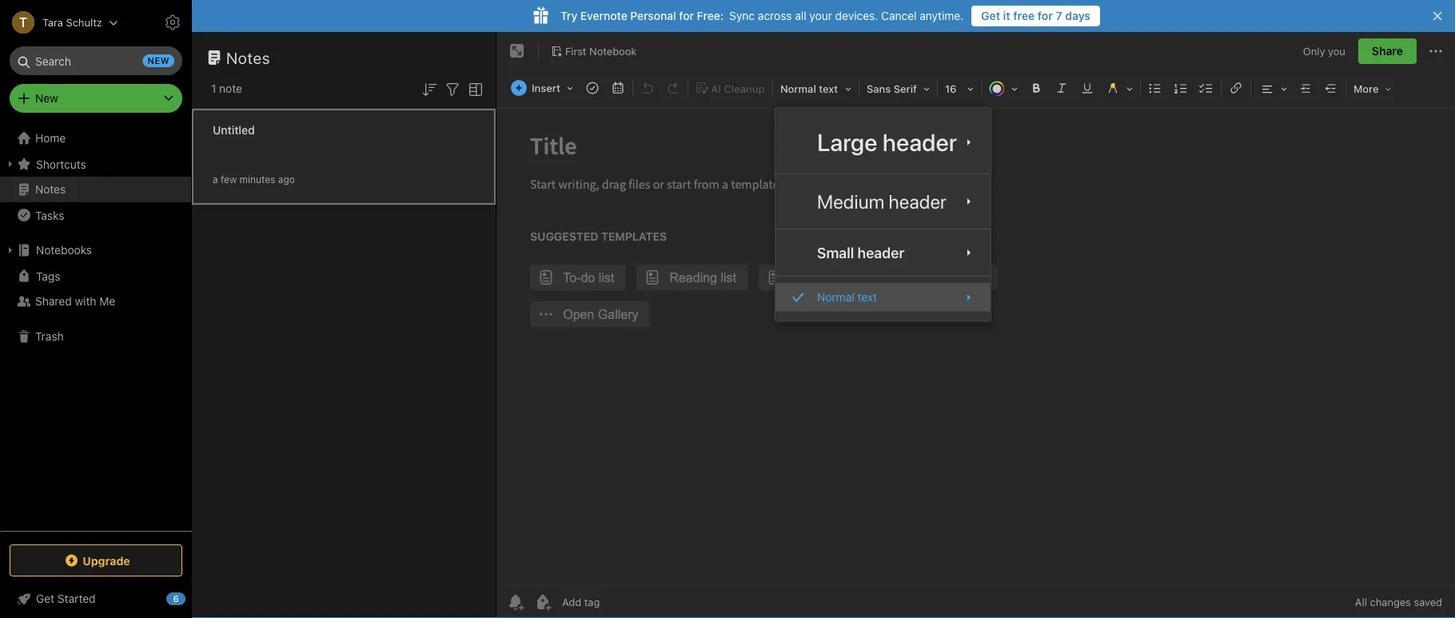 Task type: locate. For each thing, give the bounding box(es) containing it.
16
[[946, 83, 957, 95]]

[object object] field down sans
[[776, 118, 991, 167]]

dropdown list menu
[[776, 118, 991, 312]]

1 vertical spatial [object object] field
[[776, 181, 991, 223]]

tree
[[0, 126, 192, 530]]

new
[[35, 92, 58, 105]]

notes
[[226, 48, 270, 67], [35, 183, 66, 196]]

1 vertical spatial get
[[36, 592, 54, 606]]

shared with me link
[[0, 289, 191, 314]]

text left sans
[[819, 83, 839, 95]]

more
[[1354, 83, 1380, 95]]

a
[[213, 174, 218, 185]]

new search field
[[21, 46, 174, 75]]

bold image
[[1026, 77, 1048, 99]]

text down small header
[[858, 291, 878, 304]]

[object object] field down small header field
[[776, 283, 991, 312]]

[object object] field up small header link at the top right
[[776, 181, 991, 223]]

share
[[1373, 44, 1404, 58]]

upgrade
[[83, 554, 130, 567]]

2 for from the left
[[1038, 9, 1054, 22]]

get for get started
[[36, 592, 54, 606]]

header up small header link at the top right
[[889, 190, 947, 213]]

More field
[[1349, 77, 1398, 100]]

normal text link
[[776, 283, 991, 312]]

upgrade button
[[10, 545, 182, 577]]

add tag image
[[534, 593, 553, 612]]

expand notebooks image
[[4, 244, 17, 257]]

header up normal text link
[[858, 244, 905, 261]]

notes up note
[[226, 48, 270, 67]]

View options field
[[462, 78, 486, 99]]

[object object] field containing large header
[[776, 118, 991, 167]]

get it free for 7 days
[[982, 9, 1091, 22]]

outdent image
[[1321, 77, 1343, 99]]

tree containing home
[[0, 126, 192, 530]]

for
[[680, 9, 694, 22], [1038, 9, 1054, 22]]

1 vertical spatial header
[[889, 190, 947, 213]]

1 horizontal spatial for
[[1038, 9, 1054, 22]]

get inside button
[[982, 9, 1001, 22]]

3 [object object] field from the top
[[776, 283, 991, 312]]

1 vertical spatial notes
[[35, 183, 66, 196]]

first notebook
[[566, 45, 637, 57]]

note window element
[[497, 32, 1456, 618]]

normal down the small in the right top of the page
[[818, 291, 855, 304]]

tara
[[42, 16, 63, 28]]

2 [object object] field from the top
[[776, 181, 991, 223]]

0 vertical spatial text
[[819, 83, 839, 95]]

text
[[819, 83, 839, 95], [858, 291, 878, 304]]

header
[[883, 128, 958, 156], [889, 190, 947, 213], [858, 244, 905, 261]]

get
[[982, 9, 1001, 22], [36, 592, 54, 606]]

0 horizontal spatial notes
[[35, 183, 66, 196]]

get it free for 7 days button
[[972, 6, 1101, 26]]

Search text field
[[21, 46, 171, 75]]

2 vertical spatial header
[[858, 244, 905, 261]]

get left it
[[982, 9, 1001, 22]]

header down serif
[[883, 128, 958, 156]]

Add filters field
[[443, 78, 462, 99]]

1 for from the left
[[680, 9, 694, 22]]

1 horizontal spatial text
[[858, 291, 878, 304]]

saved
[[1415, 596, 1443, 608]]

normal down all
[[781, 83, 817, 95]]

get inside help and learning task checklist field
[[36, 592, 54, 606]]

large header
[[818, 128, 958, 156]]

tags button
[[0, 263, 191, 289]]

it
[[1004, 9, 1011, 22]]

Sort options field
[[420, 78, 439, 99]]

free
[[1014, 9, 1035, 22]]

small
[[818, 244, 855, 261]]

expand note image
[[508, 42, 527, 61]]

Insert field
[[507, 77, 579, 99]]

notes inside tree
[[35, 183, 66, 196]]

More actions field
[[1427, 38, 1446, 64]]

0 vertical spatial [object object] field
[[776, 118, 991, 167]]

devices.
[[836, 9, 879, 22]]

schultz
[[66, 16, 102, 28]]

free:
[[697, 9, 724, 22]]

header for large header
[[883, 128, 958, 156]]

for for 7
[[1038, 9, 1054, 22]]

Account field
[[0, 6, 118, 38]]

notebooks link
[[0, 238, 191, 263]]

first
[[566, 45, 587, 57]]

ago
[[278, 174, 295, 185]]

personal
[[631, 9, 677, 22]]

normal inside field
[[781, 83, 817, 95]]

0 horizontal spatial text
[[819, 83, 839, 95]]

[object Object] field
[[776, 118, 991, 167], [776, 181, 991, 223], [776, 283, 991, 312]]

for left 7
[[1038, 9, 1054, 22]]

1 [object object] field from the top
[[776, 118, 991, 167]]

normal text menu item
[[776, 283, 991, 312]]

normal
[[781, 83, 817, 95], [818, 291, 855, 304]]

1 horizontal spatial get
[[982, 9, 1001, 22]]

0 horizontal spatial normal
[[781, 83, 817, 95]]

few
[[221, 174, 237, 185]]

0 vertical spatial normal
[[781, 83, 817, 95]]

new button
[[10, 84, 182, 113]]

for inside button
[[1038, 9, 1054, 22]]

evernote
[[581, 9, 628, 22]]

small header
[[818, 244, 905, 261]]

Font size field
[[940, 77, 980, 100]]

settings image
[[163, 13, 182, 32]]

2 vertical spatial [object object] field
[[776, 283, 991, 312]]

1 vertical spatial text
[[858, 291, 878, 304]]

get for get it free for 7 days
[[982, 9, 1001, 22]]

0 vertical spatial get
[[982, 9, 1001, 22]]

1 vertical spatial normal text
[[818, 291, 878, 304]]

normal text down the small in the right top of the page
[[818, 291, 878, 304]]

0 vertical spatial normal text
[[781, 83, 839, 95]]

bulleted list image
[[1145, 77, 1167, 99]]

small header link
[[776, 236, 991, 270]]

header inside field
[[858, 244, 905, 261]]

normal text
[[781, 83, 839, 95], [818, 291, 878, 304]]

get left started
[[36, 592, 54, 606]]

try
[[561, 9, 578, 22]]

text inside menu item
[[858, 291, 878, 304]]

0 vertical spatial notes
[[226, 48, 270, 67]]

try evernote personal for free: sync across all your devices. cancel anytime.
[[561, 9, 964, 22]]

0 horizontal spatial get
[[36, 592, 54, 606]]

only you
[[1304, 45, 1346, 57]]

0 horizontal spatial for
[[680, 9, 694, 22]]

normal text up large
[[781, 83, 839, 95]]

anytime.
[[920, 9, 964, 22]]

for left free:
[[680, 9, 694, 22]]

shared with me
[[35, 295, 115, 308]]

share button
[[1359, 38, 1418, 64]]

Font family field
[[862, 77, 936, 100]]

notes up tasks
[[35, 183, 66, 196]]

Font color field
[[984, 77, 1024, 100]]

1 horizontal spatial normal
[[818, 291, 855, 304]]

with
[[75, 295, 96, 308]]

1
[[211, 82, 216, 95]]

insert
[[532, 82, 561, 94]]

0 vertical spatial header
[[883, 128, 958, 156]]

indent image
[[1295, 77, 1318, 99]]

1 vertical spatial normal
[[818, 291, 855, 304]]



Task type: vqa. For each thing, say whether or not it's contained in the screenshot.
search box within Main element
no



Task type: describe. For each thing, give the bounding box(es) containing it.
task image
[[582, 77, 604, 99]]

notebooks
[[36, 244, 92, 257]]

untitled
[[213, 124, 255, 137]]

trash
[[35, 330, 64, 343]]

normal inside menu item
[[818, 291, 855, 304]]

shortcuts button
[[0, 151, 191, 177]]

new
[[148, 56, 170, 66]]

all
[[1356, 596, 1368, 608]]

header for small header
[[858, 244, 905, 261]]

serif
[[894, 83, 917, 95]]

a few minutes ago
[[213, 174, 295, 185]]

1 note
[[211, 82, 242, 95]]

1 horizontal spatial notes
[[226, 48, 270, 67]]

all changes saved
[[1356, 596, 1443, 608]]

Add tag field
[[561, 596, 681, 609]]

underline image
[[1077, 77, 1099, 99]]

cancel
[[882, 9, 917, 22]]

insert link image
[[1226, 77, 1248, 99]]

6
[[173, 594, 179, 604]]

Highlight field
[[1101, 77, 1139, 100]]

normal text inside menu item
[[818, 291, 878, 304]]

7
[[1056, 9, 1063, 22]]

across
[[758, 9, 792, 22]]

tasks button
[[0, 202, 191, 228]]

medium header link
[[776, 181, 991, 223]]

large
[[818, 128, 878, 156]]

started
[[57, 592, 96, 606]]

Heading level field
[[775, 77, 858, 100]]

notebook
[[590, 45, 637, 57]]

add a reminder image
[[506, 593, 526, 612]]

notes link
[[0, 177, 191, 202]]

Help and Learning task checklist field
[[0, 586, 192, 612]]

large header link
[[776, 118, 991, 167]]

italic image
[[1051, 77, 1074, 99]]

home
[[35, 132, 66, 145]]

calendar event image
[[607, 77, 630, 99]]

numbered list image
[[1170, 77, 1193, 99]]

tara schultz
[[42, 16, 102, 28]]

Alignment field
[[1254, 77, 1294, 100]]

get started
[[36, 592, 96, 606]]

home link
[[0, 126, 192, 151]]

you
[[1329, 45, 1346, 57]]

Note Editor text field
[[497, 109, 1456, 586]]

tasks
[[35, 209, 64, 222]]

tags
[[36, 269, 60, 283]]

[object Object] field
[[776, 236, 991, 270]]

shortcuts
[[36, 157, 86, 171]]

trash link
[[0, 324, 191, 350]]

[object object] field containing medium header
[[776, 181, 991, 223]]

sans
[[867, 83, 891, 95]]

more actions image
[[1427, 42, 1446, 61]]

your
[[810, 9, 833, 22]]

sans serif
[[867, 83, 917, 95]]

sync
[[730, 9, 755, 22]]

days
[[1066, 9, 1091, 22]]

add filters image
[[443, 80, 462, 99]]

header for medium header
[[889, 190, 947, 213]]

normal text inside field
[[781, 83, 839, 95]]

for for free:
[[680, 9, 694, 22]]

changes
[[1371, 596, 1412, 608]]

all
[[795, 9, 807, 22]]

minutes
[[240, 174, 276, 185]]

medium
[[818, 190, 885, 213]]

me
[[99, 295, 115, 308]]

note
[[219, 82, 242, 95]]

first notebook button
[[546, 40, 643, 62]]

medium header
[[818, 190, 947, 213]]

text inside field
[[819, 83, 839, 95]]

only
[[1304, 45, 1326, 57]]

shared
[[35, 295, 72, 308]]

checklist image
[[1196, 77, 1218, 99]]

click to collapse image
[[186, 589, 198, 608]]

[object object] field containing normal text
[[776, 283, 991, 312]]



